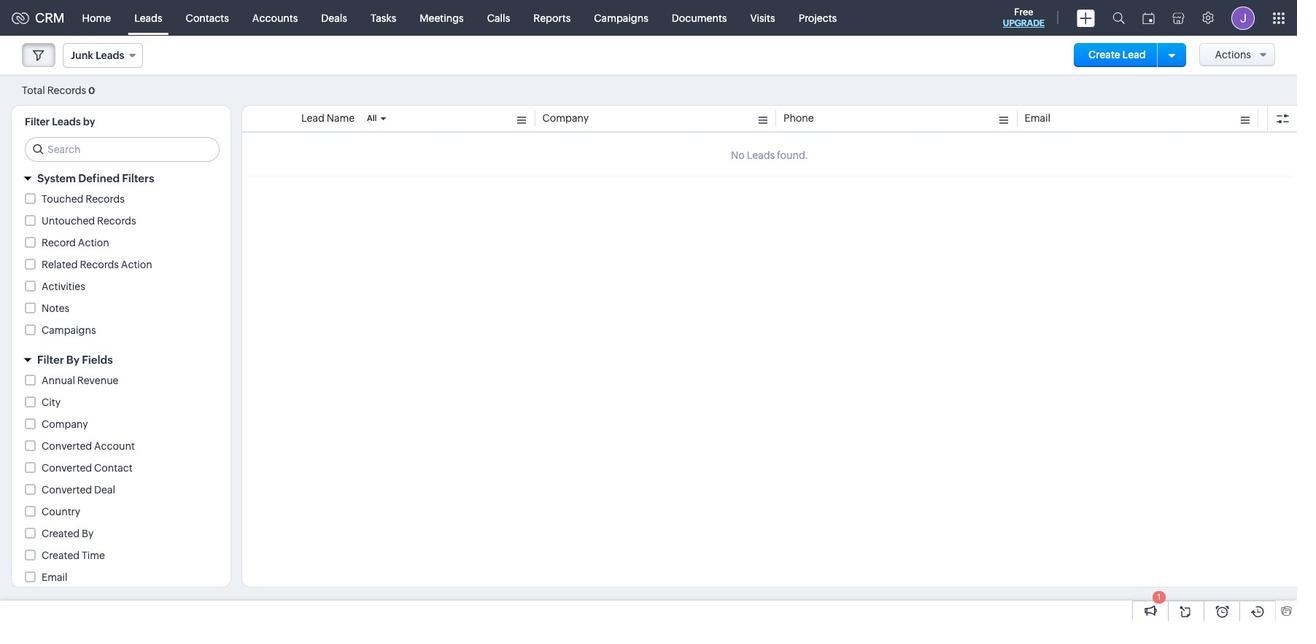 Task type: vqa. For each thing, say whether or not it's contained in the screenshot.
button
no



Task type: locate. For each thing, give the bounding box(es) containing it.
2 converted from the top
[[42, 463, 92, 474]]

tasks
[[371, 12, 397, 24]]

free upgrade
[[1004, 7, 1045, 28]]

filter for filter by fields
[[37, 354, 64, 366]]

country
[[42, 507, 80, 518]]

meetings
[[420, 12, 464, 24]]

1 vertical spatial leads
[[96, 50, 124, 61]]

records down touched records
[[97, 215, 136, 227]]

0 vertical spatial by
[[66, 354, 80, 366]]

converted up country
[[42, 485, 92, 496]]

converted up converted deal
[[42, 463, 92, 474]]

calls
[[487, 12, 510, 24]]

converted for converted deal
[[42, 485, 92, 496]]

home link
[[71, 0, 123, 35]]

visits
[[751, 12, 776, 24]]

filter
[[25, 116, 50, 128], [37, 354, 64, 366]]

by up "annual revenue"
[[66, 354, 80, 366]]

crm link
[[12, 10, 65, 26]]

company
[[543, 112, 589, 124], [42, 419, 88, 431]]

created down created by
[[42, 550, 80, 562]]

0 vertical spatial company
[[543, 112, 589, 124]]

activities
[[42, 281, 85, 293]]

1 horizontal spatial lead
[[1123, 49, 1147, 61]]

filter for filter leads by
[[25, 116, 50, 128]]

0 horizontal spatial by
[[66, 354, 80, 366]]

0 horizontal spatial campaigns
[[42, 325, 96, 337]]

projects
[[799, 12, 837, 24]]

records down record action
[[80, 259, 119, 271]]

0 horizontal spatial leads
[[52, 116, 81, 128]]

Search text field
[[26, 138, 219, 161]]

converted up the converted contact
[[42, 441, 92, 453]]

campaigns down notes on the left
[[42, 325, 96, 337]]

action up related records action
[[78, 237, 109, 249]]

action down untouched records
[[121, 259, 152, 271]]

0 vertical spatial filter
[[25, 116, 50, 128]]

1 converted from the top
[[42, 441, 92, 453]]

calendar image
[[1143, 12, 1156, 24]]

campaigns
[[594, 12, 649, 24], [42, 325, 96, 337]]

0 vertical spatial created
[[42, 529, 80, 540]]

search image
[[1113, 12, 1126, 24]]

create menu image
[[1077, 9, 1096, 27]]

filters
[[122, 172, 154, 185]]

all
[[367, 114, 377, 123]]

leads inside field
[[96, 50, 124, 61]]

1 vertical spatial action
[[121, 259, 152, 271]]

create
[[1089, 49, 1121, 61]]

create menu element
[[1069, 0, 1104, 35]]

leads right junk
[[96, 50, 124, 61]]

deals
[[321, 12, 347, 24]]

0 vertical spatial campaigns
[[594, 12, 649, 24]]

0 vertical spatial email
[[1025, 112, 1051, 124]]

created
[[42, 529, 80, 540], [42, 550, 80, 562]]

1 vertical spatial by
[[82, 529, 94, 540]]

lead left name
[[301, 112, 325, 124]]

logo image
[[12, 12, 29, 24]]

2 created from the top
[[42, 550, 80, 562]]

home
[[82, 12, 111, 24]]

1 vertical spatial lead
[[301, 112, 325, 124]]

2 horizontal spatial leads
[[134, 12, 163, 24]]

actions
[[1216, 49, 1252, 61]]

2 vertical spatial leads
[[52, 116, 81, 128]]

touched
[[42, 193, 84, 205]]

filter by fields
[[37, 354, 113, 366]]

converted deal
[[42, 485, 115, 496]]

junk
[[71, 50, 93, 61]]

1 vertical spatial created
[[42, 550, 80, 562]]

by up time
[[82, 529, 94, 540]]

by
[[83, 116, 95, 128]]

filter down total
[[25, 116, 50, 128]]

1 vertical spatial converted
[[42, 463, 92, 474]]

by inside 'dropdown button'
[[66, 354, 80, 366]]

untouched records
[[42, 215, 136, 227]]

1 vertical spatial company
[[42, 419, 88, 431]]

leads link
[[123, 0, 174, 35]]

lead
[[1123, 49, 1147, 61], [301, 112, 325, 124]]

records left 0
[[47, 84, 86, 96]]

system defined filters button
[[12, 166, 231, 191]]

created down country
[[42, 529, 80, 540]]

action
[[78, 237, 109, 249], [121, 259, 152, 271]]

search element
[[1104, 0, 1134, 36]]

created time
[[42, 550, 105, 562]]

annual revenue
[[42, 375, 119, 387]]

0 horizontal spatial action
[[78, 237, 109, 249]]

1
[[1158, 593, 1162, 602]]

1 vertical spatial filter
[[37, 354, 64, 366]]

leads
[[134, 12, 163, 24], [96, 50, 124, 61], [52, 116, 81, 128]]

0 vertical spatial leads
[[134, 12, 163, 24]]

record
[[42, 237, 76, 249]]

deal
[[94, 485, 115, 496]]

system
[[37, 172, 76, 185]]

city
[[42, 397, 61, 409]]

records for related
[[80, 259, 119, 271]]

filter up annual
[[37, 354, 64, 366]]

tasks link
[[359, 0, 408, 35]]

by
[[66, 354, 80, 366], [82, 529, 94, 540]]

records for total
[[47, 84, 86, 96]]

0 vertical spatial action
[[78, 237, 109, 249]]

3 converted from the top
[[42, 485, 92, 496]]

1 created from the top
[[42, 529, 80, 540]]

visits link
[[739, 0, 787, 35]]

lead right create
[[1123, 49, 1147, 61]]

create lead button
[[1075, 43, 1161, 67]]

created by
[[42, 529, 94, 540]]

1 horizontal spatial by
[[82, 529, 94, 540]]

1 vertical spatial campaigns
[[42, 325, 96, 337]]

Junk Leads field
[[63, 43, 143, 68]]

2 vertical spatial converted
[[42, 485, 92, 496]]

record action
[[42, 237, 109, 249]]

campaigns link
[[583, 0, 661, 35]]

filter inside 'dropdown button'
[[37, 354, 64, 366]]

1 horizontal spatial email
[[1025, 112, 1051, 124]]

fields
[[82, 354, 113, 366]]

system defined filters
[[37, 172, 154, 185]]

campaigns right reports link
[[594, 12, 649, 24]]

1 horizontal spatial campaigns
[[594, 12, 649, 24]]

leads right home link
[[134, 12, 163, 24]]

converted
[[42, 441, 92, 453], [42, 463, 92, 474], [42, 485, 92, 496]]

records
[[47, 84, 86, 96], [86, 193, 125, 205], [97, 215, 136, 227], [80, 259, 119, 271]]

documents
[[672, 12, 727, 24]]

email
[[1025, 112, 1051, 124], [42, 572, 68, 584]]

notes
[[42, 303, 70, 315]]

0 horizontal spatial email
[[42, 572, 68, 584]]

0 horizontal spatial lead
[[301, 112, 325, 124]]

converted account
[[42, 441, 135, 453]]

total records 0
[[22, 84, 95, 96]]

records down defined
[[86, 193, 125, 205]]

leads left by
[[52, 116, 81, 128]]

0 vertical spatial lead
[[1123, 49, 1147, 61]]

1 horizontal spatial leads
[[96, 50, 124, 61]]

0 vertical spatial converted
[[42, 441, 92, 453]]



Task type: describe. For each thing, give the bounding box(es) containing it.
0
[[88, 85, 95, 96]]

converted for converted contact
[[42, 463, 92, 474]]

phone
[[784, 112, 814, 124]]

reports
[[534, 12, 571, 24]]

name
[[327, 112, 355, 124]]

calls link
[[476, 0, 522, 35]]

meetings link
[[408, 0, 476, 35]]

reports link
[[522, 0, 583, 35]]

filter leads by
[[25, 116, 95, 128]]

leads for filter leads by
[[52, 116, 81, 128]]

converted for converted account
[[42, 441, 92, 453]]

crm
[[35, 10, 65, 26]]

contacts
[[186, 12, 229, 24]]

accounts
[[252, 12, 298, 24]]

contact
[[94, 463, 133, 474]]

contacts link
[[174, 0, 241, 35]]

leads for junk leads
[[96, 50, 124, 61]]

created for created time
[[42, 550, 80, 562]]

by for created
[[82, 529, 94, 540]]

lead name
[[301, 112, 355, 124]]

free
[[1015, 7, 1034, 18]]

1 horizontal spatial action
[[121, 259, 152, 271]]

1 horizontal spatial company
[[543, 112, 589, 124]]

records for untouched
[[97, 215, 136, 227]]

defined
[[78, 172, 120, 185]]

documents link
[[661, 0, 739, 35]]

profile image
[[1232, 6, 1256, 30]]

profile element
[[1223, 0, 1264, 35]]

touched records
[[42, 193, 125, 205]]

projects link
[[787, 0, 849, 35]]

related
[[42, 259, 78, 271]]

account
[[94, 441, 135, 453]]

created for created by
[[42, 529, 80, 540]]

revenue
[[77, 375, 119, 387]]

junk leads
[[71, 50, 124, 61]]

lead inside button
[[1123, 49, 1147, 61]]

by for filter
[[66, 354, 80, 366]]

converted contact
[[42, 463, 133, 474]]

create lead
[[1089, 49, 1147, 61]]

annual
[[42, 375, 75, 387]]

untouched
[[42, 215, 95, 227]]

0 horizontal spatial company
[[42, 419, 88, 431]]

upgrade
[[1004, 18, 1045, 28]]

accounts link
[[241, 0, 310, 35]]

related records action
[[42, 259, 152, 271]]

filter by fields button
[[12, 347, 231, 373]]

1 vertical spatial email
[[42, 572, 68, 584]]

total
[[22, 84, 45, 96]]

records for touched
[[86, 193, 125, 205]]

time
[[82, 550, 105, 562]]

deals link
[[310, 0, 359, 35]]



